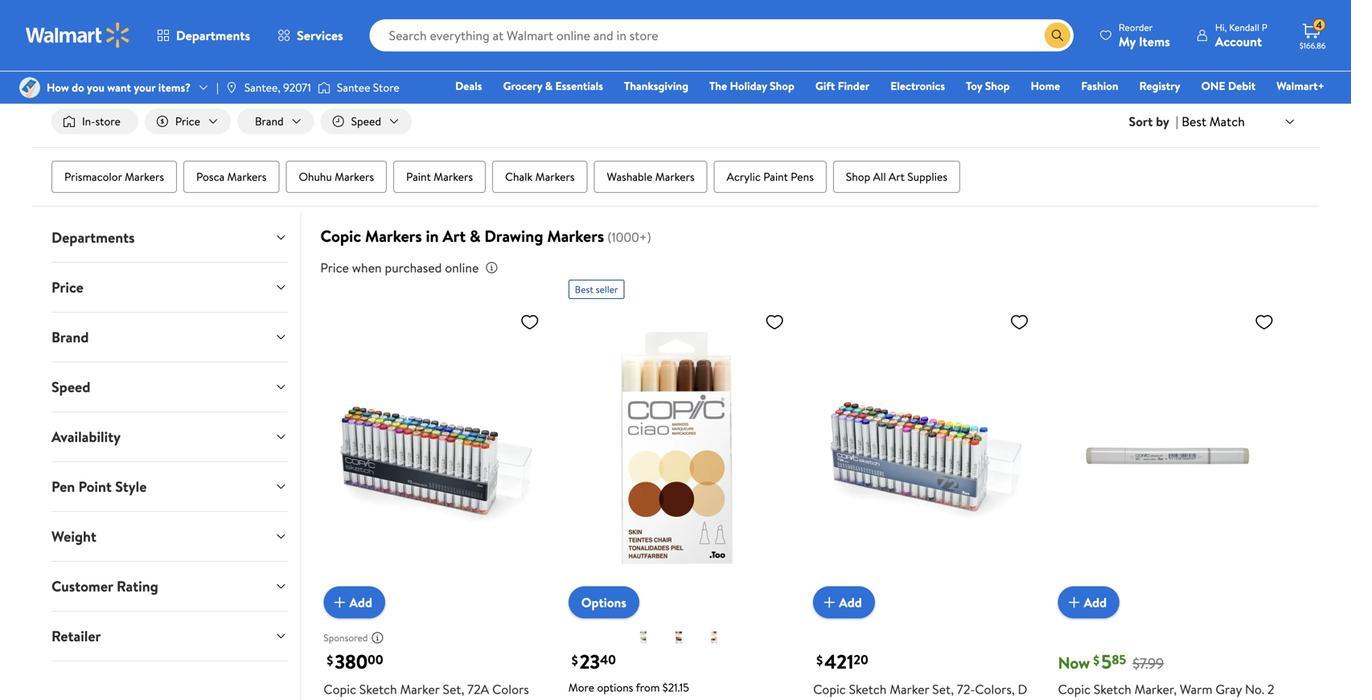 Task type: locate. For each thing, give the bounding box(es) containing it.
availability button
[[39, 413, 300, 462]]

/
[[159, 22, 163, 37], [235, 22, 239, 37], [364, 22, 368, 37]]

2 marker from the left
[[890, 681, 929, 699]]

add button up the ad disclaimer and feedback for ingridsponsoredproducts icon
[[324, 587, 385, 619]]

sponsored up debit
[[1239, 62, 1284, 75]]

sketch
[[359, 681, 397, 699], [849, 681, 887, 699], [1094, 681, 1132, 699]]

brand for the topmost the brand dropdown button
[[255, 113, 284, 129]]

/ right art supplies link
[[235, 22, 239, 37]]

supplies right all
[[908, 169, 947, 185]]

$ inside '$ 23 40'
[[572, 652, 578, 669]]

add
[[349, 594, 372, 612], [839, 594, 862, 612], [1084, 594, 1107, 612]]

price button down departments tab
[[39, 263, 300, 312]]

price tab
[[39, 263, 300, 312]]

2 horizontal spatial price
[[320, 259, 349, 277]]

items?
[[158, 80, 191, 95]]

3 $ from the left
[[817, 652, 823, 669]]

shop inside "link"
[[985, 78, 1010, 94]]

options
[[581, 594, 627, 612]]

1 horizontal spatial |
[[1176, 113, 1179, 130]]

0 horizontal spatial speed
[[51, 377, 90, 397]]

ohuhu markers
[[299, 169, 374, 185]]

best for best match
[[1182, 112, 1207, 130]]

more
[[568, 680, 594, 696]]

speed up availability
[[51, 377, 90, 397]]

brand button
[[237, 109, 314, 134], [39, 313, 300, 362]]

0 vertical spatial sponsored
[[1239, 62, 1284, 75]]

pen point style button
[[39, 463, 300, 512]]

| right by
[[1176, 113, 1179, 130]]

0 horizontal spatial /
[[159, 22, 163, 37]]

 image left santee,
[[225, 81, 238, 94]]

arts crafts & sewing / art supplies / art & drawing markers / copic markers
[[51, 22, 445, 37]]

2 horizontal spatial  image
[[318, 80, 330, 96]]

1 vertical spatial sponsored
[[324, 632, 368, 645]]

1 horizontal spatial brand
[[255, 113, 284, 129]]

brand inside tab
[[51, 327, 89, 348]]

0 vertical spatial brand
[[255, 113, 284, 129]]

3 sketch from the left
[[1094, 681, 1132, 699]]

price
[[175, 113, 200, 129], [320, 259, 349, 277], [51, 278, 84, 298]]

sketch down 20
[[849, 681, 887, 699]]

1 horizontal spatial  image
[[225, 81, 238, 94]]

brand inside sort and filter section element
[[255, 113, 284, 129]]

1 add button from the left
[[324, 587, 385, 619]]

best left 'seller'
[[575, 283, 593, 296]]

speed
[[351, 113, 381, 129], [51, 377, 90, 397]]

copic sketch marker set, 72a colors image
[[324, 306, 546, 606]]

add button up 5
[[1058, 587, 1120, 619]]

1 vertical spatial |
[[1176, 113, 1179, 130]]

add to cart image for 421
[[820, 593, 839, 613]]

departments tab
[[39, 213, 300, 262]]

add to favorites list, copic sketch marker, warm gray no. 2 image
[[1255, 312, 1274, 332]]

speed button up availability tab
[[39, 363, 300, 412]]

1 vertical spatial best
[[575, 283, 593, 296]]

availability tab
[[39, 413, 300, 462]]

0 horizontal spatial |
[[216, 80, 219, 95]]

1 horizontal spatial price
[[175, 113, 200, 129]]

p
[[1262, 21, 1268, 34]]

$ 421 20
[[817, 649, 868, 676]]

1 marker from the left
[[400, 681, 440, 699]]

shop all art supplies link
[[833, 161, 960, 193]]

1 vertical spatial drawing
[[484, 225, 543, 247]]

brand tab
[[39, 313, 300, 362]]

0 vertical spatial drawing
[[275, 22, 315, 37]]

 image right 92071
[[318, 80, 330, 96]]

thanksgiving link
[[617, 77, 696, 95]]

2 horizontal spatial add button
[[1058, 587, 1120, 619]]

when
[[352, 259, 382, 277]]

0 vertical spatial speed button
[[321, 109, 412, 134]]

1 horizontal spatial set,
[[932, 681, 954, 699]]

prismacolor markers link
[[51, 161, 177, 193]]

add to cart image up 421
[[820, 593, 839, 613]]

ohuhu markers link
[[286, 161, 387, 193]]

copic down the 380 on the bottom of page
[[324, 681, 356, 699]]

& up online in the top of the page
[[470, 225, 481, 247]]

$ inside '$ 380 00'
[[327, 652, 333, 669]]

1 sketch from the left
[[359, 681, 397, 699]]

add up 20
[[839, 594, 862, 612]]

1 horizontal spatial paint
[[763, 169, 788, 185]]

0 horizontal spatial  image
[[19, 77, 40, 98]]

shop left all
[[846, 169, 870, 185]]

posca markers
[[196, 169, 267, 185]]

retailer tab
[[39, 612, 300, 661]]

seller
[[596, 283, 618, 296]]

$ left the 380 on the bottom of page
[[327, 652, 333, 669]]

brand button down the santee, 92071
[[237, 109, 314, 134]]

add to cart image
[[330, 593, 349, 613]]

0 vertical spatial brand button
[[237, 109, 314, 134]]

2 horizontal spatial add
[[1084, 594, 1107, 612]]

1 vertical spatial departments button
[[39, 213, 300, 262]]

1 $ from the left
[[327, 652, 333, 669]]

brand for bottom the brand dropdown button
[[51, 327, 89, 348]]

 image for how do you want your items?
[[19, 77, 40, 98]]

$ left 421
[[817, 652, 823, 669]]

2 add to cart image from the left
[[1065, 593, 1084, 613]]

1 horizontal spatial speed button
[[321, 109, 412, 134]]

0 vertical spatial price button
[[145, 109, 231, 134]]

pen
[[51, 477, 75, 497]]

 image
[[19, 77, 40, 98], [318, 80, 330, 96], [225, 81, 238, 94]]

copic down 421
[[813, 681, 846, 699]]

santee
[[337, 80, 370, 95]]

paint up in
[[406, 169, 431, 185]]

price button down items? at the left of the page
[[145, 109, 231, 134]]

add button up $ 421 20
[[813, 587, 875, 619]]

toy shop link
[[959, 77, 1017, 95]]

copic ciao marker set, 6-colors, skin tones image
[[568, 306, 791, 606]]

drawing
[[275, 22, 315, 37], [484, 225, 543, 247]]

0 horizontal spatial departments
[[51, 228, 135, 248]]

1 add to cart image from the left
[[820, 593, 839, 613]]

you
[[87, 80, 104, 95]]

1 horizontal spatial sketch
[[849, 681, 887, 699]]

(1000+)
[[607, 228, 651, 246]]

1 vertical spatial speed button
[[39, 363, 300, 412]]

marker for 380
[[400, 681, 440, 699]]

1 paint from the left
[[406, 169, 431, 185]]

marker
[[400, 681, 440, 699], [890, 681, 929, 699]]

add up 5
[[1084, 594, 1107, 612]]

price inside sort and filter section element
[[175, 113, 200, 129]]

add for $7.99
[[1084, 594, 1107, 612]]

set, left 72a at the bottom of the page
[[443, 681, 464, 699]]

options
[[597, 680, 633, 696]]

reorder
[[1119, 21, 1153, 34]]

$ 23 40
[[572, 649, 616, 676]]

1 horizontal spatial add button
[[813, 587, 875, 619]]

shop right toy
[[985, 78, 1010, 94]]

drawing up legal information icon
[[484, 225, 543, 247]]

0 horizontal spatial sponsored
[[324, 632, 368, 645]]

markers for chalk
[[535, 169, 575, 185]]

best right by
[[1182, 112, 1207, 130]]

0 vertical spatial price
[[175, 113, 200, 129]]

best match
[[1182, 112, 1245, 130]]

2 sketch from the left
[[849, 681, 887, 699]]

departments up items? at the left of the page
[[176, 27, 250, 44]]

marker left 72a at the bottom of the page
[[400, 681, 440, 699]]

2 $ from the left
[[572, 652, 578, 669]]

2 horizontal spatial /
[[364, 22, 368, 37]]

3 add button from the left
[[1058, 587, 1120, 619]]

add to favorites list, copic sketch marker set, 72-colors, d image
[[1010, 312, 1029, 332]]

fashion
[[1081, 78, 1119, 94]]

0 horizontal spatial set,
[[443, 681, 464, 699]]

3 / from the left
[[364, 22, 368, 37]]

copic for 72-
[[813, 681, 846, 699]]

price button
[[145, 109, 231, 134], [39, 263, 300, 312]]

weight button
[[39, 512, 300, 561]]

1 horizontal spatial shop
[[846, 169, 870, 185]]

| right items? at the left of the page
[[216, 80, 219, 95]]

3 add from the left
[[1084, 594, 1107, 612]]

departments down prismacolor
[[51, 228, 135, 248]]

2 set, from the left
[[932, 681, 954, 699]]

0 vertical spatial best
[[1182, 112, 1207, 130]]

1 horizontal spatial /
[[235, 22, 239, 37]]

1 horizontal spatial best
[[1182, 112, 1207, 130]]

add for 421
[[839, 594, 862, 612]]

2 vertical spatial price
[[51, 278, 84, 298]]

0 vertical spatial speed
[[351, 113, 381, 129]]

add to cart image
[[820, 593, 839, 613], [1065, 593, 1084, 613]]

72-
[[957, 681, 975, 699]]

prismacolor
[[64, 169, 122, 185]]

supplies up items? at the left of the page
[[189, 22, 229, 37]]

add to favorites list, copic sketch marker set, 72a colors image
[[520, 312, 540, 332]]

0 horizontal spatial paint
[[406, 169, 431, 185]]

ohuhu
[[299, 169, 332, 185]]

1 vertical spatial departments
[[51, 228, 135, 248]]

prismacolor markers
[[64, 169, 164, 185]]

0 horizontal spatial sketch
[[359, 681, 397, 699]]

walmart+
[[1277, 78, 1325, 94]]

shop right holiday
[[770, 78, 795, 94]]

marker left 72-
[[890, 681, 929, 699]]

retailer button
[[39, 612, 300, 661]]

departments inside tab
[[51, 228, 135, 248]]

walmart image
[[26, 23, 130, 48]]

1 horizontal spatial departments
[[176, 27, 250, 44]]

shop all art supplies
[[846, 169, 947, 185]]

art right art supplies link
[[246, 22, 262, 37]]

speed inside sort and filter section element
[[351, 113, 381, 129]]

your
[[134, 80, 156, 95]]

sketch down 5
[[1094, 681, 1132, 699]]

0 horizontal spatial shop
[[770, 78, 795, 94]]

markers inside 'link'
[[655, 169, 695, 185]]

0 horizontal spatial best
[[575, 283, 593, 296]]

sponsored up the 380 on the bottom of page
[[324, 632, 368, 645]]

/ right sewing
[[159, 22, 163, 37]]

1 horizontal spatial add
[[839, 594, 862, 612]]

0 horizontal spatial price
[[51, 278, 84, 298]]

sketch down 00
[[359, 681, 397, 699]]

$ inside $ 421 20
[[817, 652, 823, 669]]

 image for santee store
[[318, 80, 330, 96]]

$ left 23
[[572, 652, 578, 669]]

walmart+ link
[[1269, 77, 1332, 95]]

4 $ from the left
[[1093, 652, 1100, 669]]

1 horizontal spatial add to cart image
[[1065, 593, 1084, 613]]

1 vertical spatial speed
[[51, 377, 90, 397]]

set, for 380
[[443, 681, 464, 699]]

copic down 'now'
[[1058, 681, 1091, 699]]

4
[[1316, 18, 1322, 32]]

best
[[1182, 112, 1207, 130], [575, 283, 593, 296]]

speed down santee store
[[351, 113, 381, 129]]

add to cart image up 'now'
[[1065, 593, 1084, 613]]

gray
[[1216, 681, 1242, 699]]

2
[[1268, 681, 1275, 699]]

1 horizontal spatial drawing
[[484, 225, 543, 247]]

0 vertical spatial departments
[[176, 27, 250, 44]]

grocery & essentials
[[503, 78, 603, 94]]

1 vertical spatial supplies
[[908, 169, 947, 185]]

more options from $21.15
[[568, 680, 689, 696]]

style
[[115, 477, 147, 497]]

20
[[854, 651, 868, 669]]

markers for prismacolor
[[125, 169, 164, 185]]

speed button
[[321, 109, 412, 134], [39, 363, 300, 412]]

0 vertical spatial supplies
[[189, 22, 229, 37]]

2 paint from the left
[[763, 169, 788, 185]]

1 horizontal spatial sponsored
[[1239, 62, 1284, 75]]

brand button up speed tab
[[39, 313, 300, 362]]

ad disclaimer and feedback for skylinedisplayad image
[[1287, 62, 1300, 75]]

&
[[108, 22, 115, 37], [265, 22, 272, 37], [545, 78, 553, 94], [470, 225, 481, 247]]

0 horizontal spatial brand
[[51, 327, 89, 348]]

toy shop
[[966, 78, 1010, 94]]

copic sketch marker set, 72-colors, d
[[813, 681, 1027, 699]]

2 add button from the left
[[813, 587, 875, 619]]

1 vertical spatial brand
[[51, 327, 89, 348]]

departments
[[176, 27, 250, 44], [51, 228, 135, 248]]

set,
[[443, 681, 464, 699], [932, 681, 954, 699]]

best inside dropdown button
[[1182, 112, 1207, 130]]

essentials
[[555, 78, 603, 94]]

1 vertical spatial price
[[320, 259, 349, 277]]

speed button inside sort and filter section element
[[321, 109, 412, 134]]

washable markers link
[[594, 161, 708, 193]]

0 horizontal spatial drawing
[[275, 22, 315, 37]]

1 horizontal spatial supplies
[[908, 169, 947, 185]]

the
[[709, 78, 727, 94]]

00
[[368, 651, 383, 669]]

set, left 72-
[[932, 681, 954, 699]]

items
[[1139, 33, 1170, 50]]

& right 'crafts'
[[108, 22, 115, 37]]

art right sewing
[[170, 22, 186, 37]]

departments button up items? at the left of the page
[[143, 16, 264, 55]]

purchased
[[385, 259, 442, 277]]

2 add from the left
[[839, 594, 862, 612]]

1 horizontal spatial speed
[[351, 113, 381, 129]]

markers for ohuhu
[[335, 169, 374, 185]]

rating
[[117, 577, 158, 597]]

0 horizontal spatial add button
[[324, 587, 385, 619]]

add button
[[324, 587, 385, 619], [813, 587, 875, 619], [1058, 587, 1120, 619]]

gift
[[815, 78, 835, 94]]

2 horizontal spatial shop
[[985, 78, 1010, 94]]

drawing up 92071
[[275, 22, 315, 37]]

copic up when in the top left of the page
[[320, 225, 361, 247]]

$ left 5
[[1093, 652, 1100, 669]]

0 horizontal spatial add to cart image
[[820, 593, 839, 613]]

copic for &
[[320, 225, 361, 247]]

sketch inside now $ 5 85 $7.99 copic sketch marker, warm gray no. 2
[[1094, 681, 1132, 699]]

40
[[600, 651, 616, 669]]

copic
[[374, 22, 403, 37], [320, 225, 361, 247], [324, 681, 356, 699], [813, 681, 846, 699], [1058, 681, 1091, 699]]

1 horizontal spatial marker
[[890, 681, 929, 699]]

departments button up price tab
[[39, 213, 300, 262]]

0 horizontal spatial marker
[[400, 681, 440, 699]]

/ left copic markers 'link'
[[364, 22, 368, 37]]

paint left pens
[[763, 169, 788, 185]]

 image left "how"
[[19, 77, 40, 98]]

2 horizontal spatial sketch
[[1094, 681, 1132, 699]]

point
[[78, 477, 112, 497]]

0 horizontal spatial supplies
[[189, 22, 229, 37]]

speed button down santee store
[[321, 109, 412, 134]]

paint markers
[[406, 169, 473, 185]]

online
[[445, 259, 479, 277]]

0 horizontal spatial add
[[349, 594, 372, 612]]

search icon image
[[1051, 29, 1064, 42]]

add up the ad disclaimer and feedback for ingridsponsoredproducts icon
[[349, 594, 372, 612]]

1 vertical spatial price button
[[39, 263, 300, 312]]

1 set, from the left
[[443, 681, 464, 699]]



Task type: describe. For each thing, give the bounding box(es) containing it.
pen point style
[[51, 477, 147, 497]]

speed tab
[[39, 363, 300, 412]]

grocery
[[503, 78, 542, 94]]

copic markers in art & drawing markers (1000+)
[[320, 225, 651, 247]]

by
[[1156, 113, 1170, 130]]

sponsored for the ad disclaimer and feedback for ingridsponsoredproducts icon
[[324, 632, 368, 645]]

copic up the store
[[374, 22, 403, 37]]

art & drawing markers link
[[246, 22, 357, 37]]

marker for 421
[[890, 681, 929, 699]]

$ for 23
[[572, 652, 578, 669]]

$ for 421
[[817, 652, 823, 669]]

brights image
[[634, 628, 653, 647]]

do
[[72, 80, 84, 95]]

acrylic paint pens
[[727, 169, 814, 185]]

one debit
[[1201, 78, 1256, 94]]

0 vertical spatial |
[[216, 80, 219, 95]]

washable markers
[[607, 169, 695, 185]]

colors
[[492, 681, 529, 699]]

 image for santee, 92071
[[225, 81, 238, 94]]

posca
[[196, 169, 225, 185]]

price inside tab
[[51, 278, 84, 298]]

$ for 380
[[327, 652, 333, 669]]

gift finder link
[[808, 77, 877, 95]]

add button for 421
[[813, 587, 875, 619]]

holiday
[[730, 78, 767, 94]]

warm
[[1180, 681, 1213, 699]]

sponsored for ad disclaimer and feedback for skylinedisplayad icon
[[1239, 62, 1284, 75]]

$ inside now $ 5 85 $7.99 copic sketch marker, warm gray no. 2
[[1093, 652, 1100, 669]]

1 add from the left
[[349, 594, 372, 612]]

primary image
[[669, 628, 688, 647]]

availability
[[51, 427, 121, 447]]

set, for 421
[[932, 681, 954, 699]]

santee,
[[244, 80, 280, 95]]

5
[[1101, 649, 1112, 676]]

copic inside now $ 5 85 $7.99 copic sketch marker, warm gray no. 2
[[1058, 681, 1091, 699]]

add to favorites list, copic ciao marker set, 6-colors, skin tones image
[[765, 312, 784, 332]]

price when purchased online
[[320, 259, 479, 277]]

| inside sort and filter section element
[[1176, 113, 1179, 130]]

& right grocery
[[545, 78, 553, 94]]

hi, kendall p account
[[1215, 21, 1268, 50]]

how
[[47, 80, 69, 95]]

account
[[1215, 33, 1262, 50]]

421
[[825, 649, 854, 676]]

sort
[[1129, 113, 1153, 130]]

the holiday shop
[[709, 78, 795, 94]]

paint markers link
[[393, 161, 486, 193]]

markers for paint
[[434, 169, 473, 185]]

Search search field
[[370, 19, 1074, 51]]

acrylic paint pens link
[[714, 161, 827, 193]]

legal information image
[[485, 261, 498, 274]]

marker,
[[1135, 681, 1177, 699]]

speed inside tab
[[51, 377, 90, 397]]

registry
[[1139, 78, 1180, 94]]

ad disclaimer and feedback for ingridsponsoredproducts image
[[371, 632, 384, 645]]

& left services
[[265, 22, 272, 37]]

skin image
[[705, 628, 724, 647]]

store
[[373, 80, 400, 95]]

sketch for 421
[[849, 681, 887, 699]]

weight tab
[[39, 512, 300, 561]]

pens
[[791, 169, 814, 185]]

all
[[873, 169, 886, 185]]

from
[[636, 680, 660, 696]]

thanksgiving
[[624, 78, 688, 94]]

pen point style tab
[[39, 463, 300, 512]]

registry link
[[1132, 77, 1188, 95]]

no.
[[1245, 681, 1265, 699]]

$21.15
[[663, 680, 689, 696]]

deals
[[455, 78, 482, 94]]

debit
[[1228, 78, 1256, 94]]

crafts
[[75, 22, 105, 37]]

washable
[[607, 169, 653, 185]]

kendall
[[1229, 21, 1260, 34]]

sketch for 380
[[359, 681, 397, 699]]

best seller
[[575, 283, 618, 296]]

deals link
[[448, 77, 489, 95]]

in-store button
[[51, 109, 138, 134]]

electronics link
[[883, 77, 952, 95]]

customer rating tab
[[39, 562, 300, 611]]

markers for posca
[[227, 169, 267, 185]]

retailer
[[51, 627, 101, 647]]

sort and filter section element
[[32, 96, 1319, 147]]

copic sketch marker set, 72a colors
[[324, 681, 529, 699]]

23
[[580, 649, 600, 676]]

chalk markers link
[[492, 161, 588, 193]]

gift finder
[[815, 78, 870, 94]]

art right in
[[443, 225, 466, 247]]

reorder my items
[[1119, 21, 1170, 50]]

add to cart image for $7.99
[[1065, 593, 1084, 613]]

92071
[[283, 80, 311, 95]]

art right all
[[889, 169, 905, 185]]

home
[[1031, 78, 1060, 94]]

1 / from the left
[[159, 22, 163, 37]]

copic for 72a
[[324, 681, 356, 699]]

copic sketch marker set, 72-colors, d image
[[813, 306, 1036, 606]]

art supplies link
[[170, 22, 229, 37]]

1 vertical spatial brand button
[[39, 313, 300, 362]]

0 vertical spatial departments button
[[143, 16, 264, 55]]

chalk
[[505, 169, 533, 185]]

markers for copic
[[365, 225, 422, 247]]

Walmart Site-Wide search field
[[370, 19, 1074, 51]]

hi,
[[1215, 21, 1227, 34]]

how do you want your items?
[[47, 80, 191, 95]]

380
[[335, 649, 368, 676]]

in
[[426, 225, 439, 247]]

customer rating
[[51, 577, 158, 597]]

markers for washable
[[655, 169, 695, 185]]

0 horizontal spatial speed button
[[39, 363, 300, 412]]

copic sketch marker, warm gray no. 2 image
[[1058, 306, 1280, 606]]

electronics
[[891, 78, 945, 94]]

santee, 92071
[[244, 80, 311, 95]]

best for best seller
[[575, 283, 593, 296]]

d
[[1018, 681, 1027, 699]]

$166.86
[[1300, 40, 1326, 51]]

one debit link
[[1194, 77, 1263, 95]]

add button for $7.99
[[1058, 587, 1120, 619]]

2 / from the left
[[235, 22, 239, 37]]

fashion link
[[1074, 77, 1126, 95]]

85
[[1112, 651, 1126, 669]]

sort by |
[[1129, 113, 1179, 130]]



Task type: vqa. For each thing, say whether or not it's contained in the screenshot.
learn more about strikethrough prices image at the top right of page
no



